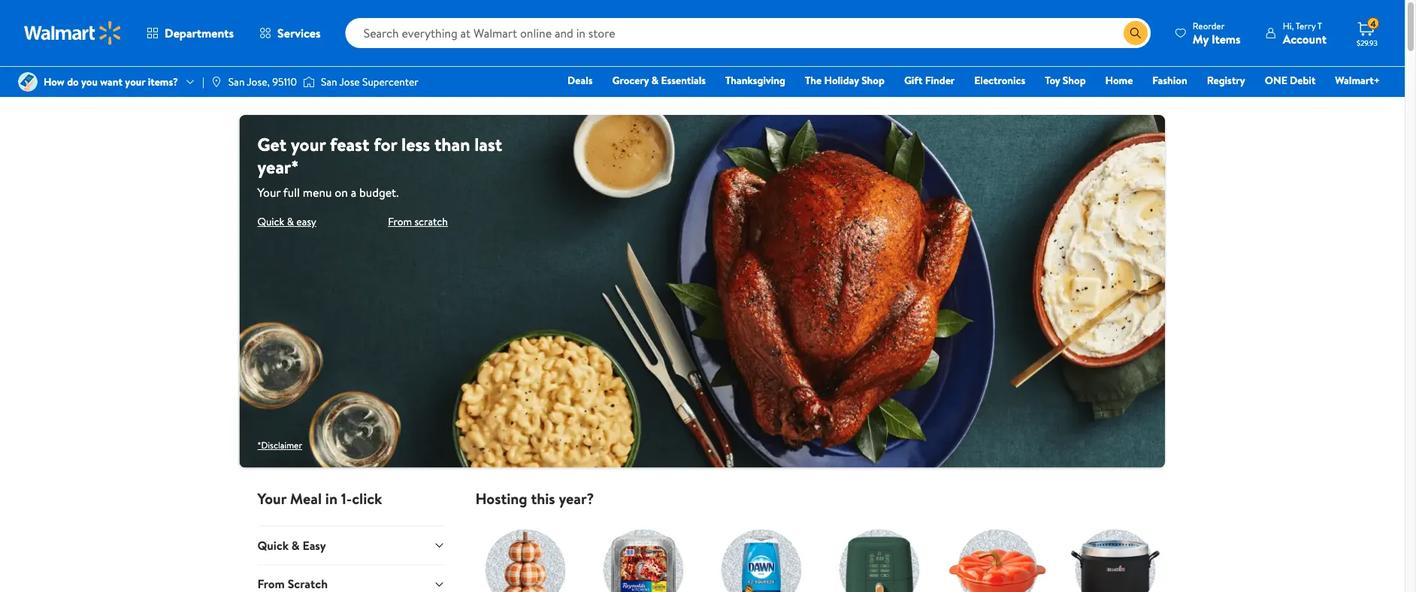 Task type: locate. For each thing, give the bounding box(es) containing it.
home link
[[1099, 72, 1140, 88]]

how
[[44, 74, 65, 89]]

0 vertical spatial quick
[[257, 214, 284, 229]]

 image
[[18, 72, 38, 92], [303, 74, 315, 89]]

san
[[228, 74, 245, 89], [321, 74, 337, 89]]

95110
[[272, 74, 297, 89]]

1 horizontal spatial san
[[321, 74, 337, 89]]

grocery & essentials
[[612, 73, 706, 88]]

your
[[257, 184, 281, 201], [257, 488, 286, 509]]

your left meal
[[257, 488, 286, 509]]

quick
[[257, 214, 284, 229], [257, 537, 289, 554]]

meal
[[290, 488, 322, 509]]

search icon image
[[1130, 27, 1142, 39]]

1 horizontal spatial your
[[291, 132, 326, 157]]

scratch
[[415, 214, 448, 229]]

want
[[100, 74, 123, 89]]

from
[[388, 214, 412, 229]]

 image
[[210, 76, 222, 88]]

hi, terry t account
[[1283, 19, 1327, 47]]

essentials
[[661, 73, 706, 88]]

list
[[466, 508, 1175, 592]]

from scratch link
[[388, 214, 448, 229]]

2 shop from the left
[[1063, 73, 1086, 88]]

fashion link
[[1146, 72, 1194, 88]]

my
[[1193, 30, 1209, 47]]

0 horizontal spatial your
[[125, 74, 145, 89]]

electronics
[[974, 73, 1025, 88]]

than
[[434, 132, 470, 157]]

1 vertical spatial quick
[[257, 537, 289, 554]]

san left the jose
[[321, 74, 337, 89]]

this
[[531, 488, 555, 509]]

1 vertical spatial &
[[287, 214, 294, 229]]

1 vertical spatial your
[[257, 488, 286, 509]]

Walmart Site-Wide search field
[[346, 18, 1151, 48]]

 image right 95110
[[303, 74, 315, 89]]

get
[[257, 132, 287, 157]]

shop
[[862, 73, 885, 88], [1063, 73, 1086, 88]]

reorder
[[1193, 19, 1225, 32]]

grocery
[[612, 73, 649, 88]]

clear search field text image
[[1106, 27, 1118, 39]]

last
[[474, 132, 502, 157]]

2 san from the left
[[321, 74, 337, 89]]

 image left how
[[18, 72, 38, 92]]

easy
[[303, 537, 326, 554]]

jose
[[339, 74, 360, 89]]

2 vertical spatial &
[[292, 537, 300, 554]]

& for easy
[[292, 537, 300, 554]]

0 vertical spatial &
[[652, 73, 659, 88]]

0 horizontal spatial san
[[228, 74, 245, 89]]

1 horizontal spatial  image
[[303, 74, 315, 89]]

san jose supercenter
[[321, 74, 419, 89]]

&
[[652, 73, 659, 88], [287, 214, 294, 229], [292, 537, 300, 554]]

quick inside dropdown button
[[257, 537, 289, 554]]

0 horizontal spatial  image
[[18, 72, 38, 92]]

toy
[[1045, 73, 1060, 88]]

0 horizontal spatial shop
[[862, 73, 885, 88]]

*disclaimer
[[257, 439, 302, 452]]

budget.
[[359, 184, 399, 201]]

your right get on the left of the page
[[291, 132, 326, 157]]

fashion
[[1153, 73, 1188, 88]]

finder
[[925, 73, 955, 88]]

in
[[325, 488, 337, 509]]

the holiday shop
[[805, 73, 885, 88]]

|
[[202, 74, 204, 89]]

toy shop link
[[1038, 72, 1093, 88]]

quick & easy link
[[257, 214, 316, 229]]

& inside dropdown button
[[292, 537, 300, 554]]

for
[[374, 132, 397, 157]]

quick & easy
[[257, 214, 316, 229]]

& for easy
[[287, 214, 294, 229]]

on
[[335, 184, 348, 201]]

your
[[125, 74, 145, 89], [291, 132, 326, 157]]

1 vertical spatial your
[[291, 132, 326, 157]]

t
[[1318, 19, 1322, 32]]

holiday
[[824, 73, 859, 88]]

*disclaimer button
[[257, 439, 302, 452]]

1 horizontal spatial shop
[[1063, 73, 1086, 88]]

1-
[[341, 488, 352, 509]]

1 shop from the left
[[862, 73, 885, 88]]

quick for quick & easy
[[257, 537, 289, 554]]

shop right holiday
[[862, 73, 885, 88]]

gift
[[904, 73, 923, 88]]

2 quick from the top
[[257, 537, 289, 554]]

1 quick from the top
[[257, 214, 284, 229]]

your left full
[[257, 184, 281, 201]]

1 san from the left
[[228, 74, 245, 89]]

home
[[1105, 73, 1133, 88]]

items?
[[148, 74, 178, 89]]

san left jose,
[[228, 74, 245, 89]]

0 vertical spatial your
[[257, 184, 281, 201]]

your right want
[[125, 74, 145, 89]]

shop right the toy
[[1063, 73, 1086, 88]]

1 your from the top
[[257, 184, 281, 201]]

full
[[283, 184, 300, 201]]

deals
[[568, 73, 593, 88]]

 image for san
[[303, 74, 315, 89]]

quick & easy
[[257, 537, 326, 554]]

one debit link
[[1258, 72, 1323, 88]]

4
[[1371, 17, 1376, 30]]

 image for how
[[18, 72, 38, 92]]

a
[[351, 184, 356, 201]]

thanksgiving
[[725, 73, 786, 88]]

less
[[401, 132, 430, 157]]

hi,
[[1283, 19, 1294, 32]]



Task type: vqa. For each thing, say whether or not it's contained in the screenshot.
*disclaimer button
yes



Task type: describe. For each thing, give the bounding box(es) containing it.
walmart+
[[1335, 73, 1380, 88]]

$29.93
[[1357, 38, 1378, 48]]

hosting
[[475, 488, 527, 509]]

one debit
[[1265, 73, 1316, 88]]

0 vertical spatial your
[[125, 74, 145, 89]]

how do you want your items?
[[44, 74, 178, 89]]

shop inside toy shop link
[[1063, 73, 1086, 88]]

departments button
[[134, 15, 247, 51]]

san jose, 95110
[[228, 74, 297, 89]]

the holiday shop link
[[798, 72, 891, 88]]

your inside get your feast for less than last year* your full menu on a budget.
[[291, 132, 326, 157]]

services button
[[247, 15, 333, 51]]

& for essentials
[[652, 73, 659, 88]]

quick & easy button
[[257, 526, 445, 565]]

registry link
[[1200, 72, 1252, 88]]

menu
[[303, 184, 332, 201]]

gift finder link
[[897, 72, 962, 88]]

2 your from the top
[[257, 488, 286, 509]]

san for san jose supercenter
[[321, 74, 337, 89]]

deals link
[[561, 72, 600, 88]]

quick for quick & easy
[[257, 214, 284, 229]]

account
[[1283, 30, 1327, 47]]

terry
[[1296, 19, 1316, 32]]

departments
[[165, 25, 234, 41]]

walmart image
[[24, 21, 122, 45]]

walmart+ link
[[1329, 72, 1387, 88]]

your inside get your feast for less than last year* your full menu on a budget.
[[257, 184, 281, 201]]

supercenter
[[362, 74, 419, 89]]

easy
[[296, 214, 316, 229]]

feast
[[330, 132, 369, 157]]

you
[[81, 74, 98, 89]]

electronics link
[[968, 72, 1032, 88]]

jose,
[[247, 74, 270, 89]]

thanksgiving link
[[719, 72, 792, 88]]

click
[[352, 488, 382, 509]]

the
[[805, 73, 822, 88]]

shop inside the holiday shop link
[[862, 73, 885, 88]]

services
[[277, 25, 321, 41]]

toy shop
[[1045, 73, 1086, 88]]

debit
[[1290, 73, 1316, 88]]

your meal in 1-click
[[257, 488, 382, 509]]

year*
[[257, 154, 299, 179]]

reorder my items
[[1193, 19, 1241, 47]]

do
[[67, 74, 79, 89]]

year?
[[559, 488, 594, 509]]

items
[[1212, 30, 1241, 47]]

gift finder
[[904, 73, 955, 88]]

from scratch
[[388, 214, 448, 229]]

san for san jose, 95110
[[228, 74, 245, 89]]

registry
[[1207, 73, 1245, 88]]

get your feast for less than last year* your full menu on a budget.
[[257, 132, 502, 201]]

Search search field
[[346, 18, 1151, 48]]

one
[[1265, 73, 1288, 88]]

hosting this year?
[[475, 488, 594, 509]]

grocery & essentials link
[[606, 72, 713, 88]]



